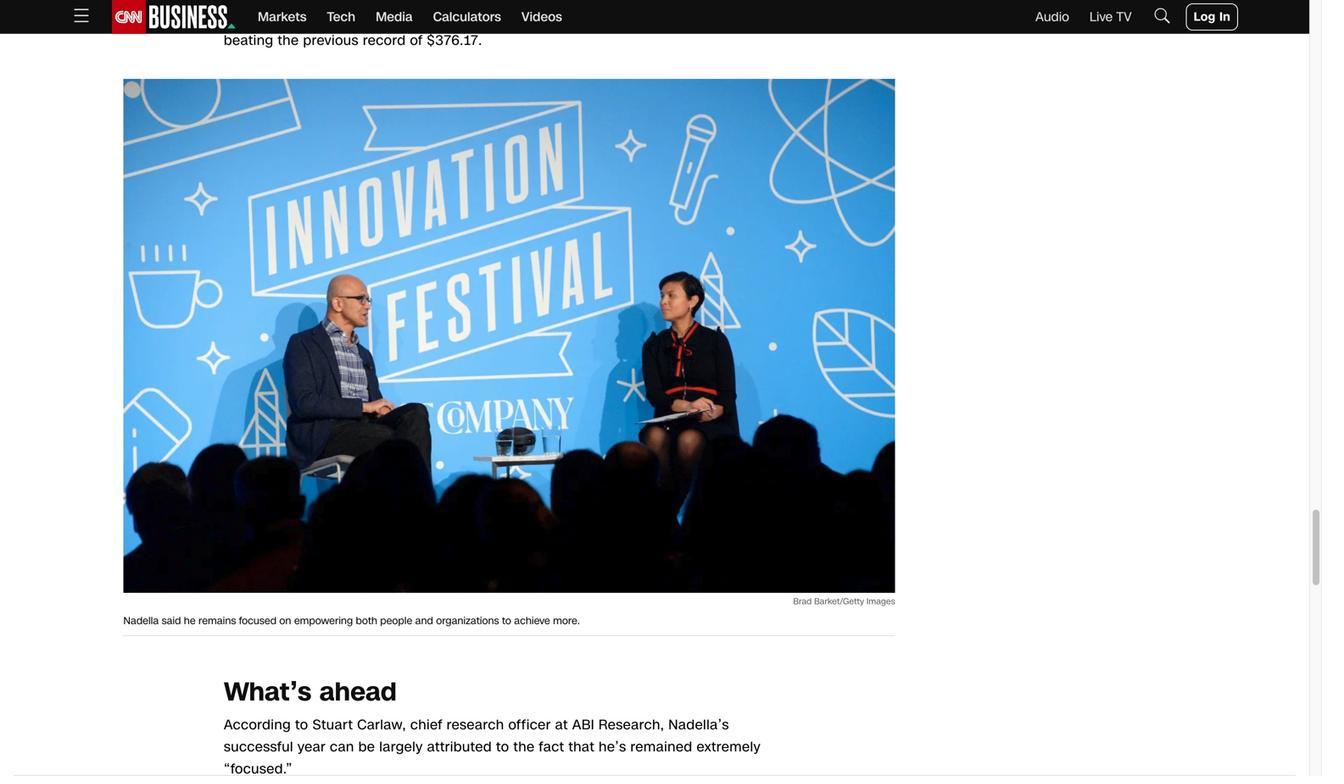 Task type: describe. For each thing, give the bounding box(es) containing it.
log in
[[1194, 8, 1231, 25]]

its
[[767, 0, 783, 6]]

brad barket/getty images
[[793, 595, 895, 607]]

they
[[597, 0, 625, 6]]

stock
[[224, 9, 260, 28]]

nadella's
[[669, 715, 729, 734]]

that day; shares rose 2.1% to an all-time high close of $377.44, beating the previous record of $376.17.
[[224, 9, 797, 50]]

2.1%
[[524, 9, 556, 28]]

reached a record
[[264, 9, 382, 28]]

tv
[[1117, 8, 1132, 26]]

empowering
[[294, 614, 353, 628]]

focused
[[239, 614, 277, 628]]

said
[[162, 614, 181, 628]]

be
[[358, 737, 375, 757]]

research
[[447, 715, 504, 734]]

he
[[184, 614, 196, 628]]

achieve
[[514, 614, 550, 628]]

carlaw,
[[357, 715, 406, 734]]

attributed
[[427, 737, 492, 757]]

videos
[[522, 8, 562, 26]]

rose
[[491, 9, 520, 28]]

an
[[578, 9, 594, 28]]

markets link
[[258, 0, 307, 34]]

tech
[[327, 8, 355, 26]]

more.
[[553, 614, 580, 628]]

microsoft
[[363, 0, 424, 6]]

stuart
[[313, 715, 353, 734]]

markets
[[258, 8, 307, 26]]

beating
[[224, 31, 273, 50]]

media
[[376, 8, 413, 26]]

audio link
[[1036, 8, 1069, 26]]

were
[[629, 0, 662, 6]]

abi
[[572, 715, 595, 734]]

remains
[[199, 614, 236, 628]]

monday
[[244, 0, 296, 6]]

high
[[651, 9, 680, 28]]

than
[[563, 0, 593, 6]]

what's ahead according to stuart carlaw, chief research officer at abi research, nadella's successful year can be largely attributed to the fact that he's remained extremely "focused."
[[224, 674, 761, 776]]

images
[[867, 595, 895, 607]]

to left achieve
[[502, 614, 511, 628]]

ahead
[[320, 674, 397, 710]]

new york, new york - november 07:  satya nadella and stephanie mehta speak on stage at the "a conversation with microsoft's satya nadella" panel at the on november 07, 2019 in new york city. (photo by brad barket/getty images for fast company) image
[[123, 79, 895, 593]]

officer
[[508, 715, 551, 734]]

calculators
[[433, 8, 501, 26]]

nadella said he remains focused on empowering both people and organizations to achieve more.
[[123, 614, 580, 628]]

open menu icon image
[[71, 5, 92, 26]]

previous
[[303, 31, 359, 50]]

extremely
[[697, 737, 761, 757]]

0 horizontal spatial of
[[410, 31, 423, 50]]

year
[[298, 737, 326, 757]]

reached
[[264, 9, 318, 28]]

remained
[[631, 737, 693, 757]]

organizations
[[436, 614, 499, 628]]

to down officer
[[496, 737, 509, 757]]

0 vertical spatial record
[[334, 9, 377, 28]]

that inside what's ahead according to stuart carlaw, chief research officer at abi research, nadella's successful year can be largely attributed to the fact that he's remained extremely "focused."
[[569, 737, 595, 757]]



Task type: vqa. For each thing, say whether or not it's contained in the screenshot.
What Hispanic voters' rising political power could mean for GOP in Nevada Link
no



Task type: locate. For each thing, give the bounding box(es) containing it.
what's
[[224, 674, 311, 710]]

a inside by monday morning, microsoft was in better shape than they were a week before. its stock
[[666, 0, 674, 6]]

nadella
[[123, 614, 159, 628]]

media link
[[376, 0, 413, 34]]

he's
[[599, 737, 626, 757]]

shares
[[444, 9, 487, 28]]

research,
[[599, 715, 664, 734]]

week
[[678, 0, 713, 6]]

both
[[356, 614, 377, 628]]

the inside what's ahead according to stuart carlaw, chief research officer at abi research, nadella's successful year can be largely attributed to the fact that he's remained extremely "focused."
[[514, 737, 535, 757]]

by
[[224, 0, 240, 6]]

the down officer
[[514, 737, 535, 757]]

that down microsoft
[[382, 9, 408, 28]]

on
[[279, 614, 291, 628]]

log
[[1194, 8, 1216, 25]]

of down day;
[[410, 31, 423, 50]]

to left an at top
[[560, 9, 573, 28]]

chief
[[410, 715, 442, 734]]

to up year
[[295, 715, 308, 734]]

1 vertical spatial the
[[514, 737, 535, 757]]

the
[[278, 31, 299, 50], [514, 737, 535, 757]]

that down abi
[[569, 737, 595, 757]]

1 vertical spatial record
[[363, 31, 406, 50]]

record down morning,
[[334, 9, 377, 28]]

largely
[[379, 737, 423, 757]]

1 vertical spatial of
[[410, 31, 423, 50]]

of down before.
[[723, 9, 736, 28]]

audio
[[1036, 8, 1069, 26]]

record inside that day; shares rose 2.1% to an all-time high close of $377.44, beating the previous record of $376.17.
[[363, 31, 406, 50]]

0 vertical spatial that
[[382, 9, 408, 28]]

in
[[1220, 8, 1231, 25]]

better
[[475, 0, 515, 6]]

by monday morning, microsoft was in better shape than they were a week before. its stock
[[224, 0, 783, 28]]

people
[[380, 614, 412, 628]]

"focused."
[[224, 760, 292, 776]]

the inside that day; shares rose 2.1% to an all-time high close of $377.44, beating the previous record of $376.17.
[[278, 31, 299, 50]]

a down morning,
[[322, 9, 330, 28]]

tech link
[[327, 0, 355, 34]]

brad
[[793, 595, 812, 607]]

0 horizontal spatial a
[[322, 9, 330, 28]]

1 horizontal spatial a
[[666, 0, 674, 6]]

0 vertical spatial the
[[278, 31, 299, 50]]

to
[[560, 9, 573, 28], [502, 614, 511, 628], [295, 715, 308, 734], [496, 737, 509, 757]]

the down reached
[[278, 31, 299, 50]]

$377.44,
[[740, 9, 797, 28]]

1 horizontal spatial the
[[514, 737, 535, 757]]

day;
[[412, 9, 439, 28]]

videos link
[[522, 0, 562, 34]]

0 horizontal spatial the
[[278, 31, 299, 50]]

according
[[224, 715, 291, 734]]

0 vertical spatial of
[[723, 9, 736, 28]]

1 horizontal spatial that
[[569, 737, 595, 757]]

morning,
[[301, 0, 359, 6]]

a up high
[[666, 0, 674, 6]]

1 vertical spatial that
[[569, 737, 595, 757]]

1 horizontal spatial of
[[723, 9, 736, 28]]

all-
[[598, 9, 618, 28]]

was
[[429, 0, 455, 6]]

time
[[618, 9, 647, 28]]

record
[[334, 9, 377, 28], [363, 31, 406, 50]]

0 vertical spatial a
[[666, 0, 674, 6]]

to inside that day; shares rose 2.1% to an all-time high close of $377.44, beating the previous record of $376.17.
[[560, 9, 573, 28]]

record down the 'media'
[[363, 31, 406, 50]]

fact
[[539, 737, 564, 757]]

live tv link
[[1090, 8, 1132, 26]]

before.
[[717, 0, 763, 6]]

that inside that day; shares rose 2.1% to an all-time high close of $377.44, beating the previous record of $376.17.
[[382, 9, 408, 28]]

successful
[[224, 737, 293, 757]]

close
[[684, 9, 719, 28]]

of
[[723, 9, 736, 28], [410, 31, 423, 50]]

$376.17.
[[427, 31, 482, 50]]

live
[[1090, 8, 1113, 26]]

can
[[330, 737, 354, 757]]

log in link
[[1186, 3, 1238, 31]]

and
[[415, 614, 433, 628]]

that
[[382, 9, 408, 28], [569, 737, 595, 757]]

shape
[[519, 0, 559, 6]]

barket/getty
[[814, 595, 864, 607]]

calculators link
[[433, 0, 501, 34]]

reached a record link
[[264, 9, 382, 28]]

a
[[666, 0, 674, 6], [322, 9, 330, 28]]

search icon image
[[1152, 5, 1173, 26]]

live tv
[[1090, 8, 1132, 26]]

0 horizontal spatial that
[[382, 9, 408, 28]]

1 vertical spatial a
[[322, 9, 330, 28]]

in
[[459, 0, 471, 6]]

at
[[555, 715, 568, 734]]



